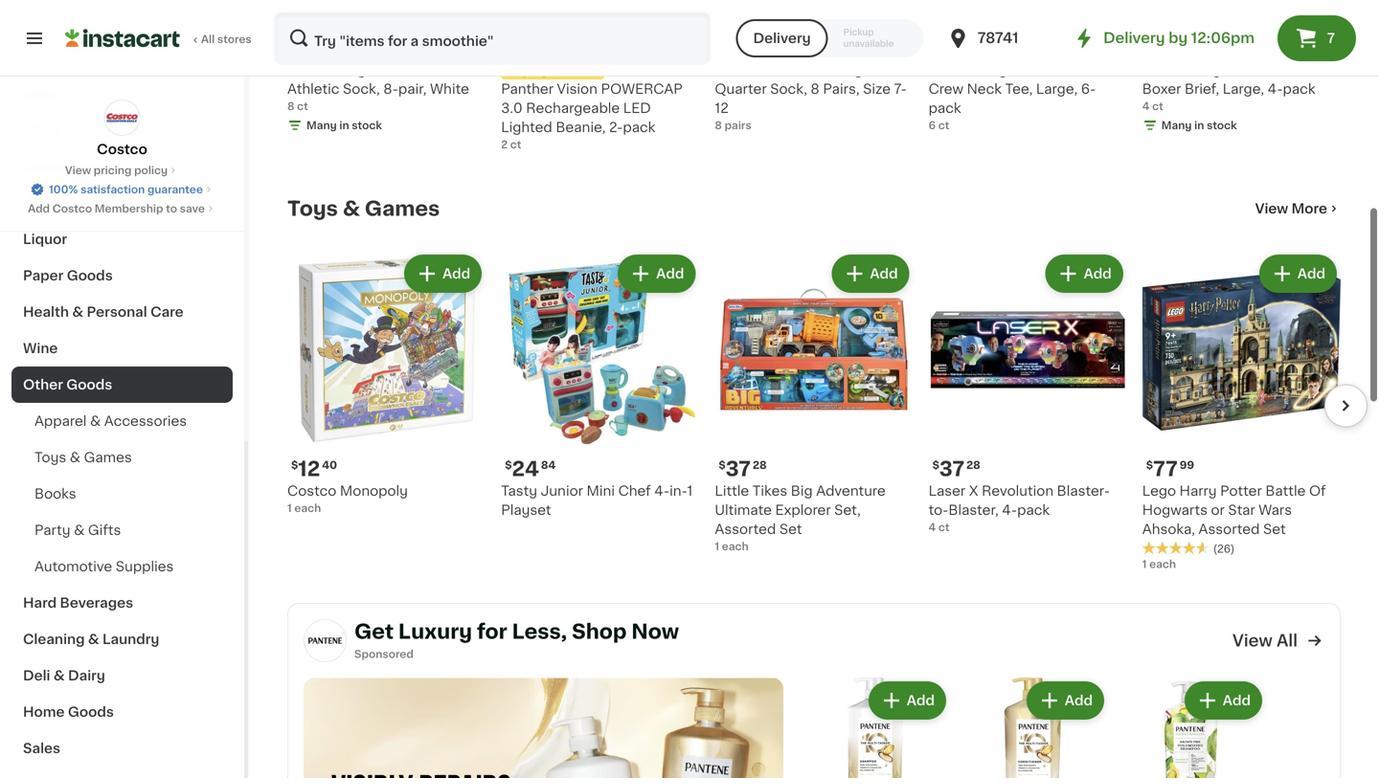 Task type: vqa. For each thing, say whether or not it's contained in the screenshot.
(Est.) for $ 0 28
no



Task type: locate. For each thing, give the bounding box(es) containing it.
1 men's from the left
[[797, 61, 837, 75]]

ct right 2
[[510, 138, 522, 148]]

ct down athletic
[[297, 99, 308, 110]]

1 horizontal spatial stock
[[1207, 119, 1237, 129]]

goods down dairy
[[68, 706, 114, 719]]

1 horizontal spatial men's
[[1268, 62, 1308, 75]]

kirkland inside kirkland signature men's crew neck tee, large, 6- pack 6 ct
[[929, 62, 983, 75]]

$ 19 89
[[1146, 36, 1193, 56]]

2 many in stock from the left
[[1162, 119, 1237, 129]]

floral link
[[11, 112, 233, 148]]

37 up laser
[[940, 458, 965, 478]]

ct inside panther vision powercap 3.0 rechargeable led lighted beanie, 2-pack 2 ct
[[510, 138, 522, 148]]

1 horizontal spatial large,
[[1223, 81, 1265, 94]]

0 horizontal spatial 4-
[[655, 483, 670, 496]]

men's down 7 button
[[1268, 62, 1308, 75]]

costco for costco monopoly 1 each
[[287, 483, 337, 496]]

1 horizontal spatial assorted
[[1199, 521, 1260, 535]]

dairy
[[68, 670, 105, 683]]

$ 37 28 up laser
[[933, 458, 981, 478]]

0 horizontal spatial kirkland
[[287, 61, 342, 75]]

2 assorted from the left
[[1199, 521, 1260, 535]]

& inside cleaning & laundry link
[[88, 633, 99, 647]]

4- for brief,
[[1268, 81, 1283, 94]]

1 vertical spatial toys & games
[[34, 451, 132, 465]]

kirkland up athletic
[[287, 61, 342, 75]]

$ up laser
[[933, 459, 940, 469]]

0 horizontal spatial 28
[[753, 459, 767, 469]]

costco up view pricing policy link
[[97, 143, 147, 156]]

37 for laser
[[940, 458, 965, 478]]

12 inside "product" group
[[298, 458, 320, 478]]

add costco membership to save
[[28, 204, 205, 214]]

men's
[[413, 61, 453, 75], [1054, 62, 1095, 75]]

12 up "pairs"
[[715, 100, 729, 113]]

men's inside kirkland signature men's boxer brief, large, 4-pack 4 ct
[[1268, 62, 1308, 75]]

4- inside kirkland signature men's boxer brief, large, 4-pack 4 ct
[[1268, 81, 1283, 94]]

tikes
[[753, 483, 788, 496]]

signature inside kirkland signature men's boxer brief, large, 4-pack 4 ct
[[1200, 62, 1265, 75]]

adventure
[[816, 483, 886, 496]]

& inside party & gifts "link"
[[74, 524, 85, 537]]

1 horizontal spatial many in stock
[[1162, 119, 1237, 129]]

1 horizontal spatial games
[[365, 197, 440, 217]]

other
[[23, 378, 63, 392]]

$ 37 28 for laser
[[933, 458, 981, 478]]

2 horizontal spatial signature
[[1200, 62, 1265, 75]]

1 horizontal spatial toys
[[287, 197, 338, 217]]

12 up calvin
[[726, 36, 748, 56]]

men's for 8
[[797, 61, 837, 75]]

12 up the costco monopoly 1 each
[[298, 458, 320, 478]]

men's for 4-
[[1268, 62, 1308, 75]]

0 vertical spatial 4-
[[1268, 81, 1283, 94]]

0 horizontal spatial in
[[339, 118, 349, 129]]

1 horizontal spatial toys & games
[[287, 197, 440, 217]]

4- right chef
[[655, 483, 670, 496]]

goods for other goods
[[66, 378, 112, 392]]

4- down 7 button
[[1268, 81, 1283, 94]]

$ for laser x revolution blaster- to-blaster, 4-pack
[[933, 459, 940, 469]]

1 sock, from the left
[[343, 81, 380, 94]]

2 horizontal spatial 28
[[967, 459, 981, 469]]

add
[[28, 204, 50, 214], [443, 265, 471, 279], [656, 265, 684, 279], [870, 265, 898, 279], [1084, 265, 1112, 279], [1298, 265, 1326, 279], [907, 693, 935, 706], [1065, 693, 1093, 706], [1223, 693, 1251, 706]]

each inside the costco monopoly 1 each
[[294, 502, 321, 512]]

0 horizontal spatial delivery
[[753, 32, 811, 45]]

instacart logo image
[[65, 27, 180, 50]]

all stores
[[201, 34, 252, 45]]

& for apparel & accessories link
[[90, 415, 101, 428]]

37 for little
[[726, 458, 751, 478]]

or
[[1211, 502, 1225, 516]]

junior
[[541, 483, 583, 496]]

1 horizontal spatial kirkland
[[929, 62, 983, 75]]

$ inside $ 24 84
[[505, 459, 512, 469]]

28 60
[[940, 36, 983, 56]]

1 horizontal spatial costco
[[97, 143, 147, 156]]

signature down 12:06pm on the top right of the page
[[1200, 62, 1265, 75]]

$ up tasty
[[505, 459, 512, 469]]

1 signature from the left
[[345, 61, 409, 75]]

stock down kirkland signature men's athletic sock, 8-pair, white 8 ct
[[352, 118, 382, 129]]

goods for paper goods
[[67, 269, 113, 283]]

ct down boxer
[[1152, 99, 1164, 110]]

& for health & personal care link at the left of page
[[72, 306, 83, 319]]

2 horizontal spatial 8
[[811, 81, 820, 94]]

delivery up klein in the right top of the page
[[753, 32, 811, 45]]

$ up athletic
[[291, 37, 298, 48]]

1 horizontal spatial each
[[722, 540, 749, 551]]

1 horizontal spatial 4
[[1143, 99, 1150, 110]]

get luxury for less, shop now spo nsored
[[354, 620, 679, 658]]

guarantee
[[147, 184, 203, 195]]

2 vertical spatial 4-
[[1002, 502, 1017, 516]]

each down 'ahsoka,'
[[1150, 558, 1176, 568]]

signature inside kirkland signature men's crew neck tee, large, 6- pack 6 ct
[[986, 62, 1051, 75]]

7
[[1328, 32, 1335, 45]]

1 down 'ahsoka,'
[[1143, 558, 1147, 568]]

4 inside kirkland signature men's boxer brief, large, 4-pack 4 ct
[[1143, 99, 1150, 110]]

view
[[65, 165, 91, 176], [1255, 200, 1289, 214], [1233, 631, 1273, 648]]

$ for little tikes big adventure ultimate explorer set, assorted set
[[719, 459, 726, 469]]

sock, down klein in the right top of the page
[[770, 81, 807, 94]]

8 left "pairs"
[[715, 118, 722, 129]]

0 vertical spatial toys
[[287, 197, 338, 217]]

assorted down ultimate
[[715, 521, 776, 535]]

$ inside $ 19 89
[[1146, 37, 1153, 48]]

& for beer & cider link
[[59, 196, 70, 210]]

12
[[726, 36, 748, 56], [715, 100, 729, 113], [298, 458, 320, 478]]

in down "brief," on the top right of the page
[[1195, 119, 1205, 129]]

kirkland
[[287, 61, 342, 75], [929, 62, 983, 75], [1143, 62, 1197, 75]]

2 in from the left
[[1195, 119, 1205, 129]]

40
[[750, 37, 765, 48], [322, 459, 337, 469]]

delivery left by
[[1104, 31, 1165, 45]]

hard
[[23, 597, 57, 610]]

ct inside kirkland signature men's boxer brief, large, 4-pack 4 ct
[[1152, 99, 1164, 110]]

1 vertical spatial 4
[[929, 521, 936, 531]]

1 horizontal spatial in
[[1195, 119, 1205, 129]]

costco inside the costco monopoly 1 each
[[287, 483, 337, 496]]

pack inside kirkland signature men's boxer brief, large, 4-pack 4 ct
[[1283, 81, 1316, 94]]

pack down led
[[623, 119, 656, 132]]

pack down 7 button
[[1283, 81, 1316, 94]]

view all
[[1233, 631, 1298, 648]]

$ for costco monopoly
[[291, 459, 298, 469]]

large, inside kirkland signature men's crew neck tee, large, 6- pack 6 ct
[[1036, 81, 1078, 94]]

ct for boxer
[[1152, 99, 1164, 110]]

2 vertical spatial goods
[[68, 706, 114, 719]]

0 horizontal spatial $ 37 28
[[719, 458, 767, 478]]

2 set from the left
[[1264, 521, 1286, 535]]

paper goods
[[23, 269, 113, 283]]

12 inside calvin klein men's high quarter sock, 8 pairs, size 7- 12 8 pairs
[[715, 100, 729, 113]]

0 horizontal spatial costco
[[52, 204, 92, 214]]

1 left little
[[687, 483, 693, 496]]

men's for large,
[[1054, 62, 1095, 75]]

12 40
[[726, 36, 765, 56]]

pack down revolution
[[1017, 502, 1050, 516]]

1 horizontal spatial 40
[[750, 37, 765, 48]]

$ left by
[[1146, 37, 1153, 48]]

0 horizontal spatial games
[[84, 451, 132, 465]]

size
[[863, 81, 891, 94]]

1 vertical spatial games
[[84, 451, 132, 465]]

0 horizontal spatial men's
[[413, 61, 453, 75]]

1 horizontal spatial men's
[[1054, 62, 1095, 75]]

1 horizontal spatial signature
[[986, 62, 1051, 75]]

1 vertical spatial costco
[[52, 204, 92, 214]]

4- inside the laser x revolution blaster- to-blaster, 4-pack 4 ct
[[1002, 502, 1017, 516]]

nsored
[[376, 647, 414, 658]]

0 horizontal spatial 8
[[287, 99, 295, 110]]

signature inside kirkland signature men's athletic sock, 8-pair, white 8 ct
[[345, 61, 409, 75]]

2 horizontal spatial costco
[[287, 483, 337, 496]]

16 inside $ 16 16
[[323, 37, 335, 48]]

2 men's from the left
[[1054, 62, 1095, 75]]

4- inside tasty junior mini chef 4-in-1 playset
[[655, 483, 670, 496]]

add button
[[406, 255, 480, 289], [620, 255, 694, 289], [834, 255, 908, 289], [1048, 255, 1122, 289], [1261, 255, 1335, 289], [871, 682, 945, 717], [1029, 682, 1103, 717], [1187, 682, 1261, 717]]

$
[[291, 37, 298, 48], [1146, 37, 1153, 48], [291, 459, 298, 469], [719, 459, 726, 469], [505, 459, 512, 469], [933, 459, 940, 469], [1146, 459, 1153, 469]]

many for 19
[[1162, 119, 1192, 129]]

each down $ 12 40
[[294, 502, 321, 512]]

shop
[[572, 620, 627, 640]]

0 vertical spatial 40
[[750, 37, 765, 48]]

40 up klein in the right top of the page
[[750, 37, 765, 48]]

2 vertical spatial view
[[1233, 631, 1273, 648]]

view pricing policy link
[[65, 163, 179, 178]]

0 vertical spatial toys & games
[[287, 197, 440, 217]]

goods
[[67, 269, 113, 283], [66, 378, 112, 392], [68, 706, 114, 719]]

goods up 'health & personal care'
[[67, 269, 113, 283]]

19
[[1153, 36, 1177, 56]]

2 stock from the left
[[1207, 119, 1237, 129]]

1 vertical spatial each
[[722, 540, 749, 551]]

0 horizontal spatial sock,
[[343, 81, 380, 94]]

1 horizontal spatial 4-
[[1002, 502, 1017, 516]]

klein
[[760, 61, 793, 75]]

1 $ 37 28 from the left
[[719, 458, 767, 478]]

$ inside $ 16 16
[[291, 37, 298, 48]]

product group
[[287, 249, 486, 515], [501, 249, 700, 518], [715, 249, 913, 553], [929, 249, 1127, 534], [1143, 249, 1341, 571], [800, 676, 950, 779], [958, 676, 1108, 779], [1116, 676, 1266, 779]]

men's
[[797, 61, 837, 75], [1268, 62, 1308, 75]]

pantene logo image
[[304, 618, 347, 661]]

each
[[294, 502, 321, 512], [722, 540, 749, 551], [1150, 558, 1176, 568]]

0 horizontal spatial assorted
[[715, 521, 776, 535]]

37 up little
[[726, 458, 751, 478]]

8 inside kirkland signature men's athletic sock, 8-pair, white 8 ct
[[287, 99, 295, 110]]

★★★★★
[[1143, 540, 1210, 553], [1143, 540, 1210, 553]]

4 inside the laser x revolution blaster- to-blaster, 4-pack 4 ct
[[929, 521, 936, 531]]

1 horizontal spatial all
[[1277, 631, 1298, 648]]

$ up little
[[719, 459, 726, 469]]

0 vertical spatial games
[[365, 197, 440, 217]]

0 horizontal spatial each
[[294, 502, 321, 512]]

many down boxer
[[1162, 119, 1192, 129]]

ct for athletic
[[297, 99, 308, 110]]

0 vertical spatial item carousel region
[[287, 0, 1368, 165]]

1 vertical spatial item carousel region
[[261, 241, 1368, 586]]

0 vertical spatial costco
[[97, 143, 147, 156]]

40 inside 12 40
[[750, 37, 765, 48]]

stock down kirkland signature men's boxer brief, large, 4-pack 4 ct
[[1207, 119, 1237, 129]]

0 horizontal spatial 40
[[322, 459, 337, 469]]

1 down $ 12 40
[[287, 502, 292, 512]]

to-
[[929, 502, 949, 516]]

1 vertical spatial 4-
[[655, 483, 670, 496]]

ct inside kirkland signature men's athletic sock, 8-pair, white 8 ct
[[297, 99, 308, 110]]

kirkland signature men's crew neck tee, large, 6- pack 6 ct
[[929, 62, 1096, 129]]

2 $ 37 28 from the left
[[933, 458, 981, 478]]

0 vertical spatial each
[[294, 502, 321, 512]]

kirkland signature men's athletic sock, 8-pair, white 8 ct
[[287, 61, 469, 110]]

$ inside $ 12 40
[[291, 459, 298, 469]]

$ inside $ 77 99
[[1146, 459, 1153, 469]]

2 sock, from the left
[[770, 81, 807, 94]]

item carousel region containing 16
[[287, 0, 1368, 165]]

blaster,
[[949, 502, 999, 516]]

set,
[[835, 502, 861, 516]]

(26)
[[1214, 542, 1235, 553]]

2 vertical spatial each
[[1150, 558, 1176, 568]]

many in stock down athletic
[[307, 118, 382, 129]]

beer & cider
[[23, 196, 111, 210]]

goods up apparel & accessories
[[66, 378, 112, 392]]

0 horizontal spatial 37
[[726, 458, 751, 478]]

delivery inside button
[[753, 32, 811, 45]]

1 vertical spatial 12
[[715, 100, 729, 113]]

electronics
[[23, 160, 101, 173]]

28 for laser x revolution blaster- to-blaster, 4-pack
[[967, 459, 981, 469]]

12:06pm
[[1191, 31, 1255, 45]]

panther vision powercap 3.0 rechargeable led lighted beanie, 2-pack 2 ct
[[501, 81, 683, 148]]

battle
[[1266, 483, 1306, 496]]

men's up 6-
[[1054, 62, 1095, 75]]

1 inside tasty junior mini chef 4-in-1 playset
[[687, 483, 693, 496]]

1 men's from the left
[[413, 61, 453, 75]]

$ up 'lego'
[[1146, 459, 1153, 469]]

1 set from the left
[[780, 521, 802, 535]]

item carousel region
[[287, 0, 1368, 165], [261, 241, 1368, 586]]

costco down 100%
[[52, 204, 92, 214]]

2 vertical spatial 8
[[715, 118, 722, 129]]

wine
[[23, 342, 58, 355]]

0 horizontal spatial 4
[[929, 521, 936, 531]]

men's inside kirkland signature men's crew neck tee, large, 6- pack 6 ct
[[1054, 62, 1095, 75]]

large, left 6-
[[1036, 81, 1078, 94]]

many in stock
[[307, 118, 382, 129], [1162, 119, 1237, 129]]

many in stock down "brief," on the top right of the page
[[1162, 119, 1237, 129]]

1 assorted from the left
[[715, 521, 776, 535]]

each inside little tikes big adventure ultimate explorer set, assorted set 1 each
[[722, 540, 749, 551]]

4- down revolution
[[1002, 502, 1017, 516]]

1 vertical spatial goods
[[66, 378, 112, 392]]

ct inside the laser x revolution blaster- to-blaster, 4-pack 4 ct
[[939, 521, 950, 531]]

1 horizontal spatial 37
[[940, 458, 965, 478]]

0 horizontal spatial large,
[[1036, 81, 1078, 94]]

stock for 16
[[352, 118, 382, 129]]

many down athletic
[[307, 118, 337, 129]]

party
[[34, 524, 70, 537]]

1 many in stock from the left
[[307, 118, 382, 129]]

stock
[[352, 118, 382, 129], [1207, 119, 1237, 129]]

floral
[[23, 124, 61, 137]]

& inside health & personal care link
[[72, 306, 83, 319]]

1 37 from the left
[[726, 458, 751, 478]]

0 horizontal spatial stock
[[352, 118, 382, 129]]

men's for pair,
[[413, 61, 453, 75]]

signature for 16
[[345, 61, 409, 75]]

8 left pairs,
[[811, 81, 820, 94]]

get
[[354, 620, 394, 640]]

ct inside kirkland signature men's crew neck tee, large, 6- pack 6 ct
[[939, 119, 950, 129]]

signature up tee,
[[986, 62, 1051, 75]]

automotive supplies
[[34, 560, 174, 574]]

hard beverages
[[23, 597, 133, 610]]

lego harry potter battle of hogwarts or star wars ahsoka, assorted set
[[1143, 483, 1326, 535]]

0 horizontal spatial many
[[307, 118, 337, 129]]

&
[[59, 196, 70, 210], [343, 197, 360, 217], [72, 306, 83, 319], [90, 415, 101, 428], [70, 451, 81, 465], [74, 524, 85, 537], [88, 633, 99, 647], [54, 670, 65, 683]]

8 down athletic
[[287, 99, 295, 110]]

1 horizontal spatial many
[[1162, 119, 1192, 129]]

cleaning & laundry
[[23, 633, 159, 647]]

kirkland up boxer
[[1143, 62, 1197, 75]]

many in stock for 16
[[307, 118, 382, 129]]

0 horizontal spatial all
[[201, 34, 215, 45]]

kirkland up crew
[[929, 62, 983, 75]]

neck
[[967, 81, 1002, 94]]

blaster-
[[1057, 483, 1110, 496]]

1 horizontal spatial 8
[[715, 118, 722, 129]]

1 vertical spatial 8
[[287, 99, 295, 110]]

None search field
[[274, 11, 711, 65]]

costco down $ 12 40
[[287, 483, 337, 496]]

add costco membership to save link
[[28, 201, 216, 216]]

1 horizontal spatial 16
[[323, 37, 335, 48]]

78741
[[978, 31, 1019, 45]]

0 vertical spatial goods
[[67, 269, 113, 283]]

2 signature from the left
[[986, 62, 1051, 75]]

signature up 8-
[[345, 61, 409, 75]]

set
[[780, 521, 802, 535], [1264, 521, 1286, 535]]

set down explorer
[[780, 521, 802, 535]]

28 up the x
[[967, 459, 981, 469]]

1 inside the costco monopoly 1 each
[[287, 502, 292, 512]]

8
[[811, 81, 820, 94], [287, 99, 295, 110], [715, 118, 722, 129]]

2 vertical spatial 12
[[298, 458, 320, 478]]

3 signature from the left
[[1200, 62, 1265, 75]]

1 horizontal spatial toys & games link
[[287, 195, 440, 218]]

1 in from the left
[[339, 118, 349, 129]]

4- for to-
[[1002, 502, 1017, 516]]

2 large, from the left
[[1223, 81, 1265, 94]]

28 for little tikes big adventure ultimate explorer set, assorted set
[[753, 459, 767, 469]]

brief,
[[1185, 81, 1220, 94]]

1 down ultimate
[[715, 540, 720, 551]]

automotive
[[34, 560, 112, 574]]

37
[[726, 458, 751, 478], [940, 458, 965, 478]]

men's inside calvin klein men's high quarter sock, 8 pairs, size 7- 12 8 pairs
[[797, 61, 837, 75]]

1 large, from the left
[[1036, 81, 1078, 94]]

kirkland for 19
[[1143, 62, 1197, 75]]

service type group
[[736, 19, 924, 57]]

large, right "brief," on the top right of the page
[[1223, 81, 1265, 94]]

each down ultimate
[[722, 540, 749, 551]]

2 many from the left
[[1162, 119, 1192, 129]]

40 up the costco monopoly 1 each
[[322, 459, 337, 469]]

4 down boxer
[[1143, 99, 1150, 110]]

& inside apparel & accessories link
[[90, 415, 101, 428]]

set down wars
[[1264, 521, 1286, 535]]

other goods
[[23, 378, 112, 392]]

in down athletic
[[339, 118, 349, 129]]

0 vertical spatial all
[[201, 34, 215, 45]]

1 vertical spatial view
[[1255, 200, 1289, 214]]

men's up pairs,
[[797, 61, 837, 75]]

1 many from the left
[[307, 118, 337, 129]]

1 horizontal spatial set
[[1264, 521, 1286, 535]]

set inside little tikes big adventure ultimate explorer set, assorted set 1 each
[[780, 521, 802, 535]]

men's inside kirkland signature men's athletic sock, 8-pair, white 8 ct
[[413, 61, 453, 75]]

0 horizontal spatial signature
[[345, 61, 409, 75]]

kirkland inside kirkland signature men's athletic sock, 8-pair, white 8 ct
[[287, 61, 342, 75]]

$ 37 28 up little
[[719, 458, 767, 478]]

0 horizontal spatial set
[[780, 521, 802, 535]]

ct right 6
[[939, 119, 950, 129]]

$ 12 40
[[291, 458, 337, 478]]

& inside beer & cider link
[[59, 196, 70, 210]]

1 horizontal spatial delivery
[[1104, 31, 1165, 45]]

0 horizontal spatial many in stock
[[307, 118, 382, 129]]

1 horizontal spatial $ 37 28
[[933, 458, 981, 478]]

28 up tikes
[[753, 459, 767, 469]]

delivery button
[[736, 19, 828, 57]]

care
[[150, 306, 184, 319]]

pack inside kirkland signature men's crew neck tee, large, 6- pack 6 ct
[[929, 100, 961, 113]]

2 kirkland from the left
[[929, 62, 983, 75]]

1 kirkland from the left
[[287, 61, 342, 75]]

sales
[[23, 742, 60, 756]]

1 vertical spatial toys
[[34, 451, 66, 465]]

2 37 from the left
[[940, 458, 965, 478]]

1 stock from the left
[[352, 118, 382, 129]]

$ for lego harry potter battle of hogwarts or star wars ahsoka, assorted set
[[1146, 459, 1153, 469]]

4 down the to- at the right of page
[[929, 521, 936, 531]]

toys
[[287, 197, 338, 217], [34, 451, 66, 465]]

1 horizontal spatial 28
[[940, 36, 966, 56]]

2 horizontal spatial each
[[1150, 558, 1176, 568]]

large, inside kirkland signature men's boxer brief, large, 4-pack 4 ct
[[1223, 81, 1265, 94]]

men's up white on the left top of the page
[[413, 61, 453, 75]]

3 kirkland from the left
[[1143, 62, 1197, 75]]

0 vertical spatial 4
[[1143, 99, 1150, 110]]

1
[[687, 483, 693, 496], [287, 502, 292, 512], [715, 540, 720, 551], [1143, 558, 1147, 568]]

& for party & gifts "link"
[[74, 524, 85, 537]]

now
[[632, 620, 679, 640]]

satisfaction
[[81, 184, 145, 195]]

0 vertical spatial view
[[65, 165, 91, 176]]

kirkland inside kirkland signature men's boxer brief, large, 4-pack 4 ct
[[1143, 62, 1197, 75]]

2 horizontal spatial kirkland
[[1143, 62, 1197, 75]]

sock, left 8-
[[343, 81, 380, 94]]

& inside 'deli & dairy' link
[[54, 670, 65, 683]]

0 horizontal spatial toys & games
[[34, 451, 132, 465]]

1 vertical spatial 40
[[322, 459, 337, 469]]

1 vertical spatial toys & games link
[[11, 440, 233, 476]]

28 left 60
[[940, 36, 966, 56]]

delivery by 12:06pm link
[[1073, 27, 1255, 50]]

tasty
[[501, 483, 537, 496]]

$ up the costco monopoly 1 each
[[291, 459, 298, 469]]

2 vertical spatial costco
[[287, 483, 337, 496]]

assorted up '(26)'
[[1199, 521, 1260, 535]]

pack down crew
[[929, 100, 961, 113]]

1 horizontal spatial sock,
[[770, 81, 807, 94]]

ct down the to- at the right of page
[[939, 521, 950, 531]]

0 horizontal spatial men's
[[797, 61, 837, 75]]

2 men's from the left
[[1268, 62, 1308, 75]]

2 horizontal spatial 4-
[[1268, 81, 1283, 94]]



Task type: describe. For each thing, give the bounding box(es) containing it.
panther
[[501, 81, 554, 94]]

costco logo image
[[104, 100, 140, 136]]

star
[[1228, 502, 1256, 516]]

in for 19
[[1195, 119, 1205, 129]]

product group containing 24
[[501, 249, 700, 518]]

powercap
[[601, 81, 683, 94]]

beverages
[[60, 597, 133, 610]]

laser
[[929, 483, 966, 496]]

view for view pricing policy
[[65, 165, 91, 176]]

to
[[166, 204, 177, 214]]

pack inside panther vision powercap 3.0 rechargeable led lighted beanie, 2-pack 2 ct
[[623, 119, 656, 132]]

costco inside add costco membership to save link
[[52, 204, 92, 214]]

delivery for delivery
[[753, 32, 811, 45]]

3.0
[[501, 100, 523, 113]]

goods for home goods
[[68, 706, 114, 719]]

buy
[[507, 64, 528, 74]]

0 vertical spatial 12
[[726, 36, 748, 56]]

mini
[[587, 483, 615, 496]]

4 for to-
[[929, 521, 936, 531]]

x
[[969, 483, 979, 496]]

beer
[[23, 196, 56, 210]]

cleaning & laundry link
[[11, 622, 233, 658]]

calvin klein men's high quarter sock, 8 pairs, size 7- 12 8 pairs
[[715, 61, 907, 129]]

kirkland signature men's boxer brief, large, 4-pack 4 ct
[[1143, 62, 1316, 110]]

pack inside the laser x revolution blaster- to-blaster, 4-pack 4 ct
[[1017, 502, 1050, 516]]

0 vertical spatial toys & games link
[[287, 195, 440, 218]]

sock, inside calvin klein men's high quarter sock, 8 pairs, size 7- 12 8 pairs
[[770, 81, 807, 94]]

& for leftmost the "toys & games" link
[[70, 451, 81, 465]]

buy 1, get $10 off
[[507, 64, 599, 74]]

78741 button
[[947, 11, 1062, 65]]

89
[[1178, 37, 1193, 48]]

ultimate
[[715, 502, 772, 516]]

apparel & accessories link
[[11, 403, 233, 440]]

$ 16 16
[[291, 36, 335, 56]]

deli
[[23, 670, 50, 683]]

item carousel region containing 12
[[261, 241, 1368, 586]]

assorted inside little tikes big adventure ultimate explorer set, assorted set 1 each
[[715, 521, 776, 535]]

& for cleaning & laundry link
[[88, 633, 99, 647]]

by
[[1169, 31, 1188, 45]]

apparel & accessories
[[34, 415, 187, 428]]

playset
[[501, 502, 551, 516]]

sales link
[[11, 731, 233, 767]]

pricing
[[94, 165, 132, 176]]

view for view more
[[1255, 200, 1289, 214]]

7-
[[894, 81, 907, 94]]

membership
[[95, 204, 163, 214]]

cider
[[73, 196, 111, 210]]

personal
[[87, 306, 147, 319]]

laser x revolution blaster- to-blaster, 4-pack 4 ct
[[929, 483, 1110, 531]]

home goods
[[23, 706, 114, 719]]

automotive supplies link
[[11, 549, 233, 585]]

chef
[[618, 483, 651, 496]]

view for view all
[[1233, 631, 1273, 648]]

$ 24 84
[[505, 458, 556, 478]]

baby link
[[11, 76, 233, 112]]

save
[[180, 204, 205, 214]]

explorer
[[775, 502, 831, 516]]

delivery for delivery by 12:06pm
[[1104, 31, 1165, 45]]

stock for 19
[[1207, 119, 1237, 129]]

assorted inside lego harry potter battle of hogwarts or star wars ahsoka, assorted set
[[1199, 521, 1260, 535]]

0 horizontal spatial toys
[[34, 451, 66, 465]]

sock, inside kirkland signature men's athletic sock, 8-pair, white 8 ct
[[343, 81, 380, 94]]

signature for 19
[[1200, 62, 1265, 75]]

of
[[1309, 483, 1326, 496]]

$ 37 28 for little
[[719, 458, 767, 478]]

& for 'deli & dairy' link
[[54, 670, 65, 683]]

hard beverages link
[[11, 585, 233, 622]]

ct for blaster-
[[939, 521, 950, 531]]

2-
[[609, 119, 623, 132]]

more
[[1292, 200, 1328, 214]]

crew
[[929, 81, 964, 94]]

24
[[512, 458, 539, 478]]

deli & dairy
[[23, 670, 105, 683]]

white
[[430, 81, 469, 94]]

wine link
[[11, 330, 233, 367]]

cleaning
[[23, 633, 85, 647]]

77
[[1153, 458, 1178, 478]]

get
[[541, 64, 559, 74]]

little
[[715, 483, 749, 496]]

potter
[[1221, 483, 1262, 496]]

1 vertical spatial all
[[1277, 631, 1298, 648]]

many for 16
[[307, 118, 337, 129]]

party & gifts link
[[11, 512, 233, 549]]

pairs
[[725, 118, 752, 129]]

40 inside $ 12 40
[[322, 459, 337, 469]]

$10
[[562, 64, 581, 74]]

1 inside little tikes big adventure ultimate explorer set, assorted set 1 each
[[715, 540, 720, 551]]

spo
[[354, 647, 376, 658]]

deli & dairy link
[[11, 658, 233, 695]]

high
[[840, 61, 871, 75]]

product group containing 12
[[287, 249, 486, 515]]

product group containing 77
[[1143, 249, 1341, 571]]

$ for tasty junior mini chef 4-in-1 playset
[[505, 459, 512, 469]]

liquor
[[23, 233, 67, 246]]

kirkland for 16
[[287, 61, 342, 75]]

100% satisfaction guarantee
[[49, 184, 203, 195]]

0 horizontal spatial 16
[[298, 36, 321, 56]]

many in stock for 19
[[1162, 119, 1237, 129]]

off
[[583, 64, 599, 74]]

laundry
[[102, 633, 159, 647]]

0 vertical spatial 8
[[811, 81, 820, 94]]

costco for costco
[[97, 143, 147, 156]]

set inside lego harry potter battle of hogwarts or star wars ahsoka, assorted set
[[1264, 521, 1286, 535]]

in-
[[670, 483, 687, 496]]

60
[[968, 37, 983, 48]]

0 horizontal spatial toys & games link
[[11, 440, 233, 476]]

99
[[1180, 459, 1195, 469]]

view more link
[[1255, 197, 1341, 216]]

84
[[541, 459, 556, 469]]

100% satisfaction guarantee button
[[30, 178, 214, 197]]

books link
[[11, 476, 233, 512]]

monopoly
[[340, 483, 408, 496]]

party & gifts
[[34, 524, 121, 537]]

pairs,
[[823, 81, 860, 94]]

lego
[[1143, 483, 1176, 496]]

calvin
[[715, 61, 756, 75]]

$ for kirkland signature men's athletic sock, 8-pair, white
[[291, 37, 298, 48]]

little tikes big adventure ultimate explorer set, assorted set 1 each
[[715, 483, 886, 551]]

$ for kirkland signature men's boxer brief, large, 4-pack
[[1146, 37, 1153, 48]]

vision
[[557, 81, 598, 94]]

4 for brief,
[[1143, 99, 1150, 110]]

costco link
[[97, 100, 147, 159]]

pair,
[[398, 81, 427, 94]]

delivery by 12:06pm
[[1104, 31, 1255, 45]]

1 each
[[1143, 558, 1176, 568]]

in for 16
[[339, 118, 349, 129]]

6-
[[1081, 81, 1096, 94]]

Search field
[[276, 13, 709, 63]]

tee,
[[1005, 81, 1033, 94]]



